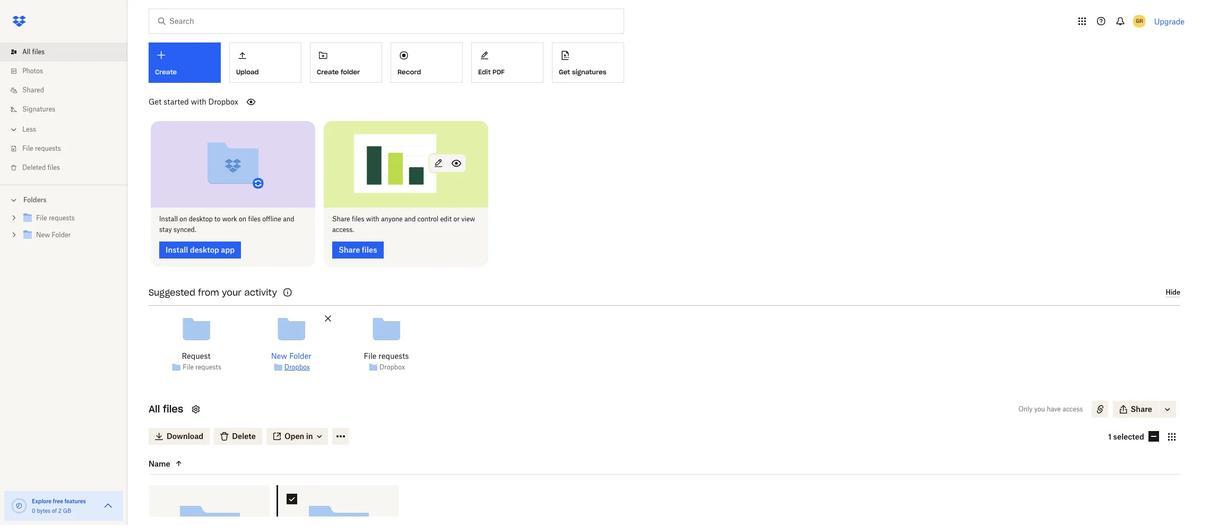 Task type: describe. For each thing, give the bounding box(es) containing it.
1 on from the left
[[180, 215, 187, 223]]

stay
[[159, 225, 172, 233]]

signatures
[[572, 68, 607, 76]]

less image
[[8, 124, 19, 135]]

files inside install on desktop to work on files offline and stay synced.
[[248, 215, 261, 223]]

deleted
[[22, 164, 46, 172]]

folders button
[[0, 192, 127, 208]]

files inside deleted files link
[[48, 164, 60, 172]]

all inside all files link
[[22, 48, 30, 56]]

free
[[53, 498, 63, 505]]

offline
[[262, 215, 281, 223]]

1 vertical spatial all
[[149, 403, 160, 415]]

0 horizontal spatial folder
[[52, 231, 71, 239]]

file requests link inside group
[[21, 211, 119, 226]]

get for get started with dropbox
[[149, 97, 162, 106]]

gr button
[[1132, 13, 1149, 30]]

record
[[398, 68, 421, 76]]

gr
[[1136, 18, 1144, 24]]

anyone
[[381, 215, 403, 223]]

create for create folder
[[317, 68, 339, 76]]

request
[[182, 351, 211, 360]]

get signatures button
[[552, 42, 625, 83]]

request link
[[182, 350, 211, 362]]

from
[[198, 287, 219, 298]]

signatures link
[[8, 100, 127, 119]]

get signatures
[[559, 68, 607, 76]]

folder
[[341, 68, 360, 76]]

1 horizontal spatial all files
[[149, 403, 183, 415]]

1 horizontal spatial new folder
[[271, 351, 312, 360]]

shared link
[[8, 81, 127, 100]]

only you have access
[[1019, 405, 1084, 413]]

in
[[306, 432, 313, 441]]

install desktop app button
[[159, 241, 241, 258]]

open in button
[[267, 428, 328, 445]]

file requests link inside list
[[8, 139, 127, 158]]

record button
[[391, 42, 463, 83]]

of
[[52, 508, 57, 514]]

2 on from the left
[[239, 215, 247, 223]]

explore
[[32, 498, 52, 505]]

only
[[1019, 405, 1033, 413]]

create button
[[149, 42, 221, 83]]

quota usage element
[[11, 498, 28, 515]]

edit
[[479, 68, 491, 76]]

folder, new folder row
[[278, 485, 399, 525]]

dropbox link for requests
[[380, 362, 405, 373]]

download
[[167, 432, 204, 441]]

work
[[222, 215, 237, 223]]

folder settings image
[[190, 403, 203, 416]]

dropbox link for folder
[[284, 362, 310, 373]]

dropbox image
[[8, 11, 30, 32]]

hide button
[[1166, 289, 1181, 297]]

access
[[1063, 405, 1084, 413]]

deleted files link
[[8, 158, 127, 177]]

install for install on desktop to work on files offline and stay synced.
[[159, 215, 178, 223]]

hide
[[1166, 289, 1181, 297]]

dropbox for new
[[284, 363, 310, 371]]

share inside button
[[1132, 404, 1153, 413]]

group containing file requests
[[0, 208, 127, 252]]

create folder
[[317, 68, 360, 76]]

name button
[[149, 457, 238, 470]]

install on desktop to work on files offline and stay synced.
[[159, 215, 294, 233]]

pdf
[[493, 68, 505, 76]]

desktop inside install on desktop to work on files offline and stay synced.
[[189, 215, 213, 223]]

requests inside list
[[35, 144, 61, 152]]

deleted files
[[22, 164, 60, 172]]

selected
[[1114, 432, 1145, 441]]

all files inside list item
[[22, 48, 45, 56]]

1 vertical spatial folder
[[289, 351, 312, 360]]

edit
[[441, 215, 452, 223]]

0 vertical spatial new folder
[[36, 231, 71, 239]]



Task type: vqa. For each thing, say whether or not it's contained in the screenshot.
FEATURES
yes



Task type: locate. For each thing, give the bounding box(es) containing it.
2
[[58, 508, 62, 514]]

desktop left app on the top of the page
[[190, 245, 219, 254]]

1 vertical spatial with
[[366, 215, 380, 223]]

features
[[64, 498, 86, 505]]

upgrade
[[1155, 17, 1185, 26]]

list
[[0, 36, 127, 185]]

folder, file requests row
[[149, 485, 270, 525]]

get inside button
[[559, 68, 570, 76]]

1 vertical spatial new
[[271, 351, 287, 360]]

install
[[159, 215, 178, 223], [166, 245, 188, 254]]

desktop left to
[[189, 215, 213, 223]]

upgrade link
[[1155, 17, 1185, 26]]

and inside share files with anyone and control edit or view access.
[[405, 215, 416, 223]]

edit pdf button
[[472, 42, 544, 83]]

files down share files with anyone and control edit or view access.
[[362, 245, 377, 254]]

create left folder
[[317, 68, 339, 76]]

share
[[332, 215, 350, 223], [339, 245, 360, 254], [1132, 404, 1153, 413]]

with left anyone
[[366, 215, 380, 223]]

view
[[462, 215, 475, 223]]

have
[[1048, 405, 1062, 413]]

all up photos
[[22, 48, 30, 56]]

1
[[1109, 432, 1112, 441]]

1 vertical spatial new folder link
[[271, 350, 312, 362]]

with for files
[[366, 215, 380, 223]]

all files up photos
[[22, 48, 45, 56]]

requests inside group
[[49, 214, 75, 222]]

less
[[22, 125, 36, 133]]

file requests link
[[8, 139, 127, 158], [21, 211, 119, 226], [364, 350, 409, 362], [183, 362, 221, 373]]

files inside share files with anyone and control edit or view access.
[[352, 215, 365, 223]]

0 vertical spatial install
[[159, 215, 178, 223]]

or
[[454, 215, 460, 223]]

0 horizontal spatial on
[[180, 215, 187, 223]]

new
[[36, 231, 50, 239], [271, 351, 287, 360]]

create inside dropdown button
[[155, 68, 177, 76]]

share for share files
[[339, 245, 360, 254]]

2 dropbox link from the left
[[380, 362, 405, 373]]

share button
[[1113, 401, 1159, 418]]

1 horizontal spatial and
[[405, 215, 416, 223]]

0 horizontal spatial and
[[283, 215, 294, 223]]

0 vertical spatial folder
[[52, 231, 71, 239]]

photos
[[22, 67, 43, 75]]

new folder link
[[21, 228, 119, 243], [271, 350, 312, 362]]

all
[[22, 48, 30, 56], [149, 403, 160, 415]]

files right the deleted
[[48, 164, 60, 172]]

files up access.
[[352, 215, 365, 223]]

folder
[[52, 231, 71, 239], [289, 351, 312, 360]]

share inside button
[[339, 245, 360, 254]]

1 horizontal spatial with
[[366, 215, 380, 223]]

dropbox for file
[[380, 363, 405, 371]]

your
[[222, 287, 242, 298]]

started
[[164, 97, 189, 106]]

Search text field
[[169, 15, 602, 27]]

install down synced.
[[166, 245, 188, 254]]

folders
[[23, 196, 47, 204]]

file inside list
[[22, 144, 33, 152]]

desktop inside button
[[190, 245, 219, 254]]

create inside button
[[317, 68, 339, 76]]

0 horizontal spatial get
[[149, 97, 162, 106]]

0 horizontal spatial dropbox link
[[284, 362, 310, 373]]

open in
[[285, 432, 313, 441]]

0 horizontal spatial new folder link
[[21, 228, 119, 243]]

create folder button
[[310, 42, 382, 83]]

suggested
[[149, 287, 195, 298]]

1 vertical spatial all files
[[149, 403, 183, 415]]

0 horizontal spatial with
[[191, 97, 206, 106]]

1 vertical spatial new folder
[[271, 351, 312, 360]]

1 horizontal spatial dropbox link
[[380, 362, 405, 373]]

0 vertical spatial get
[[559, 68, 570, 76]]

and left control
[[405, 215, 416, 223]]

1 vertical spatial share
[[339, 245, 360, 254]]

explore free features 0 bytes of 2 gb
[[32, 498, 86, 514]]

1 horizontal spatial on
[[239, 215, 247, 223]]

all files link
[[8, 42, 127, 62]]

you
[[1035, 405, 1046, 413]]

requests
[[35, 144, 61, 152], [49, 214, 75, 222], [379, 351, 409, 360], [195, 363, 221, 371]]

dropbox
[[208, 97, 238, 106], [284, 363, 310, 371], [380, 363, 405, 371]]

to
[[215, 215, 221, 223]]

open
[[285, 432, 304, 441]]

0 horizontal spatial all files
[[22, 48, 45, 56]]

suggested from your activity
[[149, 287, 277, 298]]

access.
[[332, 225, 354, 233]]

0 horizontal spatial dropbox
[[208, 97, 238, 106]]

install for install desktop app
[[166, 245, 188, 254]]

1 dropbox link from the left
[[284, 362, 310, 373]]

all up download button
[[149, 403, 160, 415]]

shared
[[22, 86, 44, 94]]

0 horizontal spatial new folder
[[36, 231, 71, 239]]

1 selected
[[1109, 432, 1145, 441]]

files up photos
[[32, 48, 45, 56]]

with for started
[[191, 97, 206, 106]]

1 horizontal spatial create
[[317, 68, 339, 76]]

dropbox link
[[284, 362, 310, 373], [380, 362, 405, 373]]

activity
[[244, 287, 277, 298]]

gb
[[63, 508, 71, 514]]

files left offline
[[248, 215, 261, 223]]

create for create
[[155, 68, 177, 76]]

2 horizontal spatial dropbox
[[380, 363, 405, 371]]

share files button
[[332, 241, 384, 258]]

on
[[180, 215, 187, 223], [239, 215, 247, 223]]

share up access.
[[332, 215, 350, 223]]

file requests inside list
[[22, 144, 61, 152]]

create up the started
[[155, 68, 177, 76]]

desktop
[[189, 215, 213, 223], [190, 245, 219, 254]]

edit pdf
[[479, 68, 505, 76]]

files inside all files link
[[32, 48, 45, 56]]

get
[[559, 68, 570, 76], [149, 97, 162, 106]]

share files with anyone and control edit or view access.
[[332, 215, 475, 233]]

all files left the folder settings image
[[149, 403, 183, 415]]

upload
[[236, 68, 259, 76]]

1 vertical spatial desktop
[[190, 245, 219, 254]]

files
[[32, 48, 45, 56], [48, 164, 60, 172], [248, 215, 261, 223], [352, 215, 365, 223], [362, 245, 377, 254], [163, 403, 183, 415]]

share down access.
[[339, 245, 360, 254]]

and
[[283, 215, 294, 223], [405, 215, 416, 223]]

bytes
[[37, 508, 51, 514]]

all files list item
[[0, 42, 127, 62]]

signatures
[[22, 105, 55, 113]]

delete
[[232, 432, 256, 441]]

0 horizontal spatial all
[[22, 48, 30, 56]]

get left the started
[[149, 97, 162, 106]]

all files
[[22, 48, 45, 56], [149, 403, 183, 415]]

get left signatures
[[559, 68, 570, 76]]

app
[[221, 245, 235, 254]]

install inside install on desktop to work on files offline and stay synced.
[[159, 215, 178, 223]]

0 horizontal spatial create
[[155, 68, 177, 76]]

share up the selected
[[1132, 404, 1153, 413]]

on right work
[[239, 215, 247, 223]]

0 vertical spatial desktop
[[189, 215, 213, 223]]

0 vertical spatial new
[[36, 231, 50, 239]]

with
[[191, 97, 206, 106], [366, 215, 380, 223]]

install inside button
[[166, 245, 188, 254]]

2 vertical spatial share
[[1132, 404, 1153, 413]]

1 horizontal spatial new folder link
[[271, 350, 312, 362]]

0 vertical spatial with
[[191, 97, 206, 106]]

delete button
[[214, 428, 262, 445]]

1 vertical spatial install
[[166, 245, 188, 254]]

2 and from the left
[[405, 215, 416, 223]]

1 horizontal spatial get
[[559, 68, 570, 76]]

1 horizontal spatial all
[[149, 403, 160, 415]]

0 vertical spatial new folder link
[[21, 228, 119, 243]]

list containing all files
[[0, 36, 127, 185]]

group
[[0, 208, 127, 252]]

1 horizontal spatial folder
[[289, 351, 312, 360]]

0 horizontal spatial new
[[36, 231, 50, 239]]

share files
[[339, 245, 377, 254]]

1 horizontal spatial new
[[271, 351, 287, 360]]

0 vertical spatial share
[[332, 215, 350, 223]]

and right offline
[[283, 215, 294, 223]]

and inside install on desktop to work on files offline and stay synced.
[[283, 215, 294, 223]]

with inside share files with anyone and control edit or view access.
[[366, 215, 380, 223]]

name
[[149, 459, 170, 468]]

new folder link inside group
[[21, 228, 119, 243]]

on up synced.
[[180, 215, 187, 223]]

create
[[317, 68, 339, 76], [155, 68, 177, 76]]

1 horizontal spatial dropbox
[[284, 363, 310, 371]]

1 and from the left
[[283, 215, 294, 223]]

photos link
[[8, 62, 127, 81]]

download button
[[149, 428, 210, 445]]

with right the started
[[191, 97, 206, 106]]

install desktop app
[[166, 245, 235, 254]]

synced.
[[174, 225, 196, 233]]

0 vertical spatial all
[[22, 48, 30, 56]]

get for get signatures
[[559, 68, 570, 76]]

share for share files with anyone and control edit or view access.
[[332, 215, 350, 223]]

1 vertical spatial get
[[149, 97, 162, 106]]

file
[[22, 144, 33, 152], [36, 214, 47, 222], [364, 351, 377, 360], [183, 363, 194, 371]]

install up the stay
[[159, 215, 178, 223]]

share inside share files with anyone and control edit or view access.
[[332, 215, 350, 223]]

files left the folder settings image
[[163, 403, 183, 415]]

upload button
[[229, 42, 302, 83]]

0
[[32, 508, 35, 514]]

files inside the share files button
[[362, 245, 377, 254]]

control
[[418, 215, 439, 223]]

0 vertical spatial all files
[[22, 48, 45, 56]]

get started with dropbox
[[149, 97, 238, 106]]



